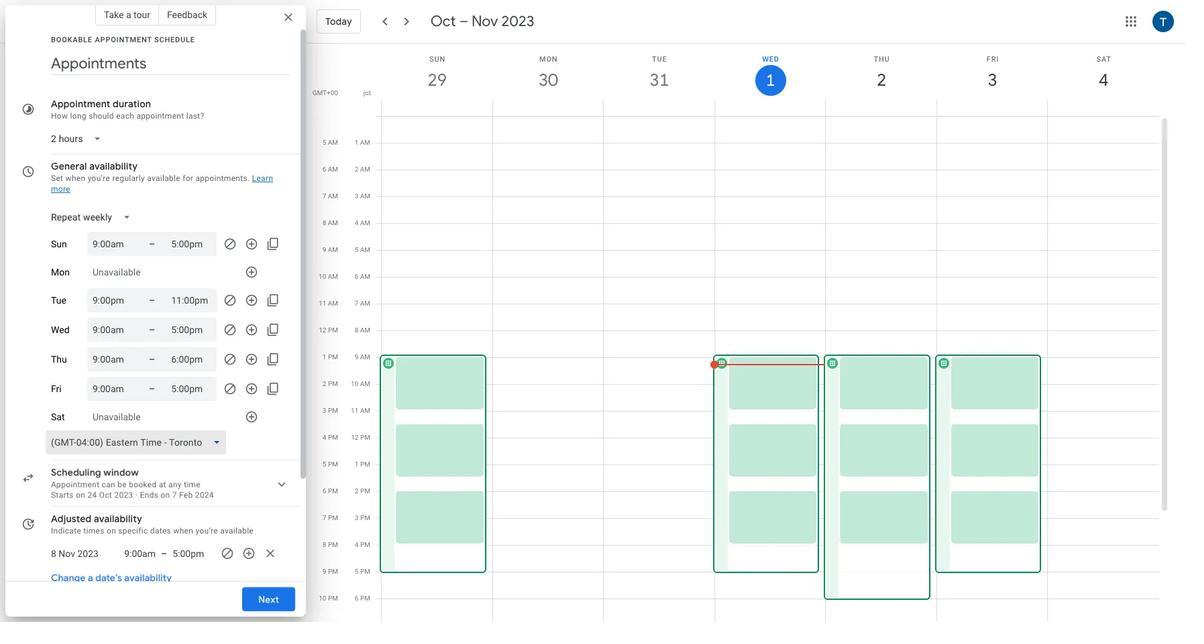 Task type: describe. For each thing, give the bounding box(es) containing it.
appointment
[[95, 36, 152, 44]]

scheduling window appointment can be booked at any time starts on 24 oct 2023 · ends on 7 feb 2024
[[51, 467, 214, 501]]

– for fri
[[149, 384, 155, 395]]

sun for sun 29
[[430, 55, 446, 64]]

2 vertical spatial 9
[[323, 568, 326, 576]]

1 vertical spatial 10 am
[[351, 381, 370, 388]]

5 down 4 am
[[355, 246, 359, 254]]

7 cell from the left
[[1049, 116, 1160, 623]]

nov
[[472, 12, 498, 31]]

duration
[[113, 98, 151, 110]]

1 horizontal spatial 11 am
[[351, 407, 370, 415]]

– for sun
[[149, 239, 155, 250]]

thu for thu 2
[[874, 55, 890, 64]]

general
[[51, 160, 87, 172]]

Add title text field
[[51, 54, 290, 74]]

3 am
[[355, 193, 370, 200]]

24
[[88, 491, 97, 501]]

0 vertical spatial 1 pm
[[323, 354, 338, 361]]

appointment inside appointment duration how long should each appointment last?
[[51, 98, 110, 110]]

adjusted
[[51, 513, 92, 525]]

booked
[[129, 481, 157, 490]]

– for tue
[[149, 295, 155, 306]]

sunday, 29 october element
[[422, 65, 453, 96]]

0 vertical spatial 10
[[319, 273, 326, 281]]

0 horizontal spatial 6 pm
[[323, 488, 338, 495]]

regularly
[[112, 174, 145, 183]]

learn
[[252, 174, 273, 183]]

fri for fri
[[51, 384, 62, 395]]

can
[[102, 481, 115, 490]]

8 pm
[[323, 542, 338, 549]]

1 vertical spatial 2 pm
[[355, 488, 370, 495]]

tour
[[134, 9, 150, 20]]

starts
[[51, 491, 74, 501]]

time
[[184, 481, 201, 490]]

grid containing 29
[[311, 44, 1170, 623]]

6 down 4 am
[[355, 273, 359, 281]]

a for change
[[88, 572, 93, 585]]

31 column header
[[603, 44, 715, 116]]

4 cell from the left
[[711, 116, 826, 623]]

4 am
[[355, 219, 370, 227]]

feb
[[179, 491, 193, 501]]

1 vertical spatial 5 pm
[[355, 568, 370, 576]]

29 column header
[[381, 44, 493, 116]]

2 vertical spatial 10
[[319, 595, 326, 603]]

0 vertical spatial you're
[[88, 174, 110, 183]]

take a tour button
[[95, 4, 159, 26]]

End time text field
[[173, 546, 210, 562]]

1 column header
[[715, 44, 826, 116]]

specific
[[118, 527, 148, 536]]

2 horizontal spatial on
[[161, 491, 170, 501]]

today button
[[317, 5, 361, 38]]

any
[[168, 481, 182, 490]]

End time on Thursdays text field
[[171, 352, 212, 368]]

1 horizontal spatial 4 pm
[[355, 542, 370, 549]]

7 inside 'scheduling window appointment can be booked at any time starts on 24 oct 2023 · ends on 7 feb 2024'
[[172, 491, 177, 501]]

0 horizontal spatial 8 am
[[323, 219, 338, 227]]

take
[[104, 9, 124, 20]]

wednesday, 1 november, today element
[[755, 65, 786, 96]]

30
[[538, 69, 557, 91]]

0 horizontal spatial 6 am
[[323, 166, 338, 173]]

ends
[[140, 491, 158, 501]]

bookable
[[51, 36, 93, 44]]

0 vertical spatial 11 am
[[319, 300, 338, 307]]

1 horizontal spatial 2023
[[502, 12, 534, 31]]

appointment
[[137, 111, 184, 121]]

1 horizontal spatial 6 am
[[355, 273, 370, 281]]

for
[[183, 174, 193, 183]]

tuesday, 31 october element
[[644, 65, 675, 96]]

appointment duration how long should each appointment last?
[[51, 98, 204, 121]]

1 vertical spatial 9 am
[[355, 354, 370, 361]]

0 horizontal spatial 4 pm
[[323, 434, 338, 442]]

1 horizontal spatial 7 am
[[355, 300, 370, 307]]

bookable appointment schedule
[[51, 36, 195, 44]]

6 right 10 pm
[[355, 595, 359, 603]]

available inside adjusted availability indicate times on specific dates when you're available
[[220, 527, 254, 536]]

appointments.
[[196, 174, 250, 183]]

1 horizontal spatial 6 pm
[[355, 595, 370, 603]]

sun 29
[[427, 55, 446, 91]]

at
[[159, 481, 166, 490]]

learn more link
[[51, 174, 273, 194]]

0 vertical spatial when
[[65, 174, 85, 183]]

0 horizontal spatial on
[[76, 491, 85, 501]]

a for take
[[126, 9, 131, 20]]

be
[[118, 481, 127, 490]]

0 vertical spatial 5 pm
[[323, 461, 338, 468]]

0 horizontal spatial 3 pm
[[323, 407, 338, 415]]

availability for adjusted
[[94, 513, 142, 525]]

next
[[258, 594, 279, 606]]

0 horizontal spatial 11
[[319, 300, 326, 307]]

0 vertical spatial 12 pm
[[319, 327, 338, 334]]

1 inside wed 1
[[765, 70, 775, 91]]

adjusted availability indicate times on specific dates when you're available
[[51, 513, 254, 536]]

– for wed
[[149, 325, 155, 336]]

Start time text field
[[118, 546, 156, 562]]

mon 30
[[538, 55, 558, 91]]

wed for wed 1
[[763, 55, 780, 64]]

9 pm
[[323, 568, 338, 576]]

0 vertical spatial 9
[[323, 246, 326, 254]]

0 vertical spatial 2 pm
[[323, 381, 338, 388]]

learn more
[[51, 174, 273, 194]]

unavailable for mon
[[93, 267, 141, 278]]

change a date's availability
[[51, 572, 172, 585]]

long
[[70, 111, 87, 121]]

Start time on Tuesdays text field
[[93, 293, 133, 309]]

2024
[[195, 491, 214, 501]]

each
[[116, 111, 134, 121]]

0 horizontal spatial available
[[147, 174, 180, 183]]

tue for tue 31
[[652, 55, 667, 64]]

0 horizontal spatial 5 am
[[323, 139, 338, 146]]

·
[[135, 491, 138, 501]]

sun for sun
[[51, 239, 67, 250]]

0 vertical spatial 7 am
[[323, 193, 338, 200]]



Task type: locate. For each thing, give the bounding box(es) containing it.
2 pm
[[323, 381, 338, 388], [355, 488, 370, 495]]

1 horizontal spatial 9 am
[[355, 354, 370, 361]]

mon for mon 30
[[540, 55, 558, 64]]

End time on Fridays text field
[[171, 381, 212, 397]]

2 am
[[355, 166, 370, 173]]

wed left the start time on wednesdays 'text field'
[[51, 325, 69, 336]]

on right the times
[[107, 527, 116, 536]]

0 vertical spatial 10 am
[[319, 273, 338, 281]]

1 vertical spatial unavailable
[[93, 412, 141, 423]]

0 horizontal spatial you're
[[88, 174, 110, 183]]

sat up saturday, 4 november element
[[1097, 55, 1112, 64]]

3 inside "fri 3"
[[987, 69, 997, 91]]

– left nov
[[459, 12, 468, 31]]

0 vertical spatial mon
[[540, 55, 558, 64]]

Start time on Fridays text field
[[93, 381, 133, 397]]

appointment up long
[[51, 98, 110, 110]]

1 vertical spatial you're
[[196, 527, 218, 536]]

oct – nov 2023
[[431, 12, 534, 31]]

0 vertical spatial 12
[[319, 327, 326, 334]]

1 am
[[355, 139, 370, 146]]

6 pm
[[323, 488, 338, 495], [355, 595, 370, 603]]

fri 3
[[987, 55, 999, 91]]

1 horizontal spatial 11
[[351, 407, 359, 415]]

appointment
[[51, 98, 110, 110], [51, 481, 100, 490]]

tue left start time on tuesdays "text field"
[[51, 295, 66, 306]]

End time on Sundays text field
[[171, 236, 212, 252]]

1 horizontal spatial 1 pm
[[355, 461, 370, 468]]

10 pm
[[319, 595, 338, 603]]

you're inside adjusted availability indicate times on specific dates when you're available
[[196, 527, 218, 536]]

1 vertical spatial 11 am
[[351, 407, 370, 415]]

1 appointment from the top
[[51, 98, 110, 110]]

on
[[76, 491, 85, 501], [161, 491, 170, 501], [107, 527, 116, 536]]

tue for tue
[[51, 295, 66, 306]]

2 appointment from the top
[[51, 481, 100, 490]]

jot
[[364, 89, 371, 97]]

1 vertical spatial a
[[88, 572, 93, 585]]

1 vertical spatial 8 am
[[355, 327, 370, 334]]

0 horizontal spatial 9 am
[[323, 246, 338, 254]]

when inside adjusted availability indicate times on specific dates when you're available
[[173, 527, 193, 536]]

Start time on Wednesdays text field
[[93, 322, 133, 338]]

1 vertical spatial sat
[[51, 412, 65, 423]]

3 column header
[[937, 44, 1049, 116]]

should
[[89, 111, 114, 121]]

1 vertical spatial tue
[[51, 295, 66, 306]]

next button
[[242, 584, 295, 616]]

1 horizontal spatial mon
[[540, 55, 558, 64]]

2023 down be
[[114, 491, 133, 501]]

End time on Wednesdays text field
[[171, 322, 212, 338]]

sun
[[430, 55, 446, 64], [51, 239, 67, 250]]

appointment inside 'scheduling window appointment can be booked at any time starts on 24 oct 2023 · ends on 7 feb 2024'
[[51, 481, 100, 490]]

appointment down scheduling
[[51, 481, 100, 490]]

5 pm right "9 pm"
[[355, 568, 370, 576]]

wed up wednesday, 1 november, today element
[[763, 55, 780, 64]]

1
[[765, 70, 775, 91], [355, 139, 359, 146], [323, 354, 326, 361], [355, 461, 359, 468]]

cell
[[380, 116, 493, 623], [493, 116, 604, 623], [604, 116, 715, 623], [711, 116, 826, 623], [824, 116, 937, 623], [935, 116, 1049, 623], [1049, 116, 1160, 623]]

wed
[[763, 55, 780, 64], [51, 325, 69, 336]]

1 vertical spatial 11
[[351, 407, 359, 415]]

1 horizontal spatial wed
[[763, 55, 780, 64]]

5 am left 1 am
[[323, 139, 338, 146]]

11
[[319, 300, 326, 307], [351, 407, 359, 415]]

availability inside adjusted availability indicate times on specific dates when you're available
[[94, 513, 142, 525]]

10 am
[[319, 273, 338, 281], [351, 381, 370, 388]]

times
[[83, 527, 105, 536]]

availability up the regularly
[[89, 160, 138, 172]]

when down 'general'
[[65, 174, 85, 183]]

sun left start time on sundays text field
[[51, 239, 67, 250]]

row
[[376, 116, 1160, 623]]

mon inside mon 30
[[540, 55, 558, 64]]

sun up 29
[[430, 55, 446, 64]]

7 pm
[[323, 515, 338, 522]]

–
[[459, 12, 468, 31], [149, 239, 155, 250], [149, 295, 155, 306], [149, 325, 155, 336], [149, 354, 155, 365], [149, 384, 155, 395], [161, 549, 167, 560]]

when
[[65, 174, 85, 183], [173, 527, 193, 536]]

0 horizontal spatial oct
[[99, 491, 112, 501]]

6 am
[[323, 166, 338, 173], [355, 273, 370, 281]]

1 vertical spatial 1 pm
[[355, 461, 370, 468]]

End time on Tuesdays text field
[[171, 293, 212, 309]]

1 vertical spatial appointment
[[51, 481, 100, 490]]

oct inside 'scheduling window appointment can be booked at any time starts on 24 oct 2023 · ends on 7 feb 2024'
[[99, 491, 112, 501]]

11 am
[[319, 300, 338, 307], [351, 407, 370, 415]]

set when you're regularly available for appointments.
[[51, 174, 250, 183]]

when right dates on the bottom of page
[[173, 527, 193, 536]]

a left tour
[[126, 9, 131, 20]]

2
[[876, 69, 886, 91], [355, 166, 359, 173], [323, 381, 326, 388], [355, 488, 359, 495]]

set
[[51, 174, 63, 183]]

6 am down 4 am
[[355, 273, 370, 281]]

0 horizontal spatial mon
[[51, 267, 70, 278]]

0 horizontal spatial a
[[88, 572, 93, 585]]

thu for thu
[[51, 354, 67, 365]]

5 am down 4 am
[[355, 246, 370, 254]]

on left '24'
[[76, 491, 85, 501]]

availability for general
[[89, 160, 138, 172]]

7
[[323, 193, 326, 200], [355, 300, 359, 307], [172, 491, 177, 501], [323, 515, 326, 522]]

how
[[51, 111, 68, 121]]

1 horizontal spatial fri
[[987, 55, 999, 64]]

None field
[[46, 127, 112, 151], [46, 205, 142, 230], [46, 431, 232, 455], [46, 127, 112, 151], [46, 205, 142, 230], [46, 431, 232, 455]]

1 horizontal spatial 12 pm
[[351, 434, 370, 442]]

thu inside 2 column header
[[874, 55, 890, 64]]

0 horizontal spatial 11 am
[[319, 300, 338, 307]]

thu 2
[[874, 55, 890, 91]]

1 pm
[[323, 354, 338, 361], [355, 461, 370, 468]]

sat 4
[[1097, 55, 1112, 91]]

on inside adjusted availability indicate times on specific dates when you're available
[[107, 527, 116, 536]]

0 vertical spatial 5 am
[[323, 139, 338, 146]]

0 vertical spatial 2023
[[502, 12, 534, 31]]

1 horizontal spatial when
[[173, 527, 193, 536]]

gmt+00
[[313, 89, 338, 97]]

2 cell from the left
[[493, 116, 604, 623]]

– left end time on wednesdays text box
[[149, 325, 155, 336]]

3 pm
[[323, 407, 338, 415], [355, 515, 370, 522]]

schedule
[[154, 36, 195, 44]]

6 cell from the left
[[935, 116, 1049, 623]]

6 am left 2 am in the left top of the page
[[323, 166, 338, 173]]

0 vertical spatial fri
[[987, 55, 999, 64]]

0 vertical spatial oct
[[431, 12, 456, 31]]

fri for fri 3
[[987, 55, 999, 64]]

1 horizontal spatial thu
[[874, 55, 890, 64]]

monday, 30 october element
[[533, 65, 564, 96]]

1 horizontal spatial 3 pm
[[355, 515, 370, 522]]

date's
[[95, 572, 122, 585]]

a left date's at the left of page
[[88, 572, 93, 585]]

unavailable up start time on tuesdays "text field"
[[93, 267, 141, 278]]

3
[[987, 69, 997, 91], [355, 193, 359, 200], [323, 407, 326, 415], [355, 515, 359, 522]]

change
[[51, 572, 86, 585]]

0 vertical spatial unavailable
[[93, 267, 141, 278]]

1 horizontal spatial sun
[[430, 55, 446, 64]]

indicate
[[51, 527, 81, 536]]

0 vertical spatial sat
[[1097, 55, 1112, 64]]

mon for mon
[[51, 267, 70, 278]]

1 vertical spatial 8
[[355, 327, 359, 334]]

5 cell from the left
[[824, 116, 937, 623]]

oct down can
[[99, 491, 112, 501]]

0 vertical spatial 3 pm
[[323, 407, 338, 415]]

1 horizontal spatial 10 am
[[351, 381, 370, 388]]

dates
[[150, 527, 171, 536]]

grid
[[311, 44, 1170, 623]]

unavailable for sat
[[93, 412, 141, 423]]

1 horizontal spatial on
[[107, 527, 116, 536]]

1 vertical spatial 4 pm
[[355, 542, 370, 549]]

0 horizontal spatial 12
[[319, 327, 326, 334]]

saturday, 4 november element
[[1089, 65, 1120, 96]]

sun inside sun 29
[[430, 55, 446, 64]]

0 horizontal spatial 7 am
[[323, 193, 338, 200]]

0 vertical spatial 8
[[323, 219, 326, 227]]

8
[[323, 219, 326, 227], [355, 327, 359, 334], [323, 542, 326, 549]]

5 am
[[323, 139, 338, 146], [355, 246, 370, 254]]

wed inside 1 column header
[[763, 55, 780, 64]]

on down at
[[161, 491, 170, 501]]

12
[[319, 327, 326, 334], [351, 434, 359, 442]]

today
[[325, 15, 352, 28]]

oct left nov
[[431, 12, 456, 31]]

– down dates on the bottom of page
[[161, 549, 167, 560]]

0 horizontal spatial thu
[[51, 354, 67, 365]]

1 vertical spatial 12 pm
[[351, 434, 370, 442]]

unavailable
[[93, 267, 141, 278], [93, 412, 141, 423]]

4 inside sat 4
[[1098, 69, 1108, 91]]

unavailable down start time on fridays text box
[[93, 412, 141, 423]]

sat up scheduling
[[51, 412, 65, 423]]

0 vertical spatial availability
[[89, 160, 138, 172]]

pm
[[328, 327, 338, 334], [328, 354, 338, 361], [328, 381, 338, 388], [328, 407, 338, 415], [328, 434, 338, 442], [360, 434, 370, 442], [328, 461, 338, 468], [360, 461, 370, 468], [328, 488, 338, 495], [360, 488, 370, 495], [328, 515, 338, 522], [360, 515, 370, 522], [328, 542, 338, 549], [360, 542, 370, 549], [328, 568, 338, 576], [360, 568, 370, 576], [328, 595, 338, 603], [360, 595, 370, 603]]

1 vertical spatial oct
[[99, 491, 112, 501]]

0 horizontal spatial tue
[[51, 295, 66, 306]]

general availability
[[51, 160, 138, 172]]

2 vertical spatial 8
[[323, 542, 326, 549]]

fri inside 3 column header
[[987, 55, 999, 64]]

1 vertical spatial 9
[[355, 354, 359, 361]]

1 horizontal spatial 5 am
[[355, 246, 370, 254]]

1 horizontal spatial available
[[220, 527, 254, 536]]

6 pm right 10 pm
[[355, 595, 370, 603]]

Start time on Sundays text field
[[93, 236, 133, 252]]

4 column header
[[1048, 44, 1160, 116]]

sat for sat
[[51, 412, 65, 423]]

2 unavailable from the top
[[93, 412, 141, 423]]

you're
[[88, 174, 110, 183], [196, 527, 218, 536]]

sat
[[1097, 55, 1112, 64], [51, 412, 65, 423]]

6 up 7 pm
[[323, 488, 326, 495]]

sat for sat 4
[[1097, 55, 1112, 64]]

feedback
[[167, 9, 207, 20]]

– right start time on tuesdays "text field"
[[149, 295, 155, 306]]

2023
[[502, 12, 534, 31], [114, 491, 133, 501]]

0 vertical spatial 4 pm
[[323, 434, 338, 442]]

thu up thursday, 2 november element
[[874, 55, 890, 64]]

last?
[[186, 111, 204, 121]]

9
[[323, 246, 326, 254], [355, 354, 359, 361], [323, 568, 326, 576]]

feedback button
[[159, 4, 216, 26]]

tue inside tue 31
[[652, 55, 667, 64]]

take a tour
[[104, 9, 150, 20]]

thursday, 2 november element
[[866, 65, 897, 96]]

0 vertical spatial thu
[[874, 55, 890, 64]]

6 left 2 am in the left top of the page
[[323, 166, 326, 173]]

more
[[51, 185, 70, 194]]

1 vertical spatial 5 am
[[355, 246, 370, 254]]

1 horizontal spatial 5 pm
[[355, 568, 370, 576]]

1 vertical spatial when
[[173, 527, 193, 536]]

1 vertical spatial 10
[[351, 381, 359, 388]]

1 vertical spatial available
[[220, 527, 254, 536]]

5 left 1 am
[[323, 139, 326, 146]]

8 am
[[323, 219, 338, 227], [355, 327, 370, 334]]

0 horizontal spatial 2 pm
[[323, 381, 338, 388]]

1 vertical spatial fri
[[51, 384, 62, 395]]

friday, 3 november element
[[978, 65, 1008, 96]]

a inside 'button'
[[126, 9, 131, 20]]

availability
[[89, 160, 138, 172], [94, 513, 142, 525], [124, 572, 172, 585]]

– left end time on thursdays text field
[[149, 354, 155, 365]]

30 column header
[[492, 44, 604, 116]]

1 vertical spatial 7 am
[[355, 300, 370, 307]]

1 vertical spatial 6 am
[[355, 273, 370, 281]]

1 vertical spatial sun
[[51, 239, 67, 250]]

0 vertical spatial appointment
[[51, 98, 110, 110]]

2 inside thu 2
[[876, 69, 886, 91]]

1 unavailable from the top
[[93, 267, 141, 278]]

thu left start time on thursdays text field
[[51, 354, 67, 365]]

availability down start time text field
[[124, 572, 172, 585]]

5 up 7 pm
[[323, 461, 326, 468]]

tue 31
[[649, 55, 668, 91]]

1 horizontal spatial 12
[[351, 434, 359, 442]]

mon
[[540, 55, 558, 64], [51, 267, 70, 278]]

change a date's availability button
[[46, 566, 177, 591]]

1 vertical spatial 3 pm
[[355, 515, 370, 522]]

sat inside 4 column header
[[1097, 55, 1112, 64]]

29
[[427, 69, 446, 91]]

– left end time on fridays text field at left
[[149, 384, 155, 395]]

1 horizontal spatial 2 pm
[[355, 488, 370, 495]]

fri up friday, 3 november element
[[987, 55, 999, 64]]

1 vertical spatial 12
[[351, 434, 359, 442]]

– left end time on sundays 'text box' on the left of page
[[149, 239, 155, 250]]

a inside button
[[88, 572, 93, 585]]

31
[[649, 69, 668, 91]]

6 pm up 7 pm
[[323, 488, 338, 495]]

Start time on Thursdays text field
[[93, 352, 133, 368]]

1 vertical spatial availability
[[94, 513, 142, 525]]

scheduling
[[51, 467, 101, 479]]

4
[[1098, 69, 1108, 91], [355, 219, 359, 227], [323, 434, 326, 442], [355, 542, 359, 549]]

0 horizontal spatial 12 pm
[[319, 327, 338, 334]]

window
[[104, 467, 139, 479]]

2 column header
[[826, 44, 937, 116]]

3 cell from the left
[[604, 116, 715, 623]]

0 horizontal spatial 1 pm
[[323, 354, 338, 361]]

tue up 31
[[652, 55, 667, 64]]

fri left start time on fridays text box
[[51, 384, 62, 395]]

thu
[[874, 55, 890, 64], [51, 354, 67, 365]]

0 horizontal spatial wed
[[51, 325, 69, 336]]

0 vertical spatial available
[[147, 174, 180, 183]]

10
[[319, 273, 326, 281], [351, 381, 359, 388], [319, 595, 326, 603]]

1 horizontal spatial oct
[[431, 12, 456, 31]]

0 vertical spatial a
[[126, 9, 131, 20]]

5
[[323, 139, 326, 146], [355, 246, 359, 254], [323, 461, 326, 468], [355, 568, 359, 576]]

0 horizontal spatial sat
[[51, 412, 65, 423]]

1 vertical spatial wed
[[51, 325, 69, 336]]

wed 1
[[763, 55, 780, 91]]

availability inside button
[[124, 572, 172, 585]]

availability up specific
[[94, 513, 142, 525]]

wed for wed
[[51, 325, 69, 336]]

5 pm up 7 pm
[[323, 461, 338, 468]]

fri
[[987, 55, 999, 64], [51, 384, 62, 395]]

0 horizontal spatial when
[[65, 174, 85, 183]]

5 right "9 pm"
[[355, 568, 359, 576]]

oct
[[431, 12, 456, 31], [99, 491, 112, 501]]

4 pm
[[323, 434, 338, 442], [355, 542, 370, 549]]

1 cell from the left
[[380, 116, 493, 623]]

2023 right nov
[[502, 12, 534, 31]]

Date text field
[[51, 546, 99, 562]]

1 horizontal spatial 8 am
[[355, 327, 370, 334]]

9 am
[[323, 246, 338, 254], [355, 354, 370, 361]]

2023 inside 'scheduling window appointment can be booked at any time starts on 24 oct 2023 · ends on 7 feb 2024'
[[114, 491, 133, 501]]

you're down "general availability"
[[88, 174, 110, 183]]

– for thu
[[149, 354, 155, 365]]

1 horizontal spatial you're
[[196, 527, 218, 536]]

1 horizontal spatial a
[[126, 9, 131, 20]]

0 vertical spatial 11
[[319, 300, 326, 307]]

you're up end time text box
[[196, 527, 218, 536]]



Task type: vqa. For each thing, say whether or not it's contained in the screenshot.
the top 9 Am
yes



